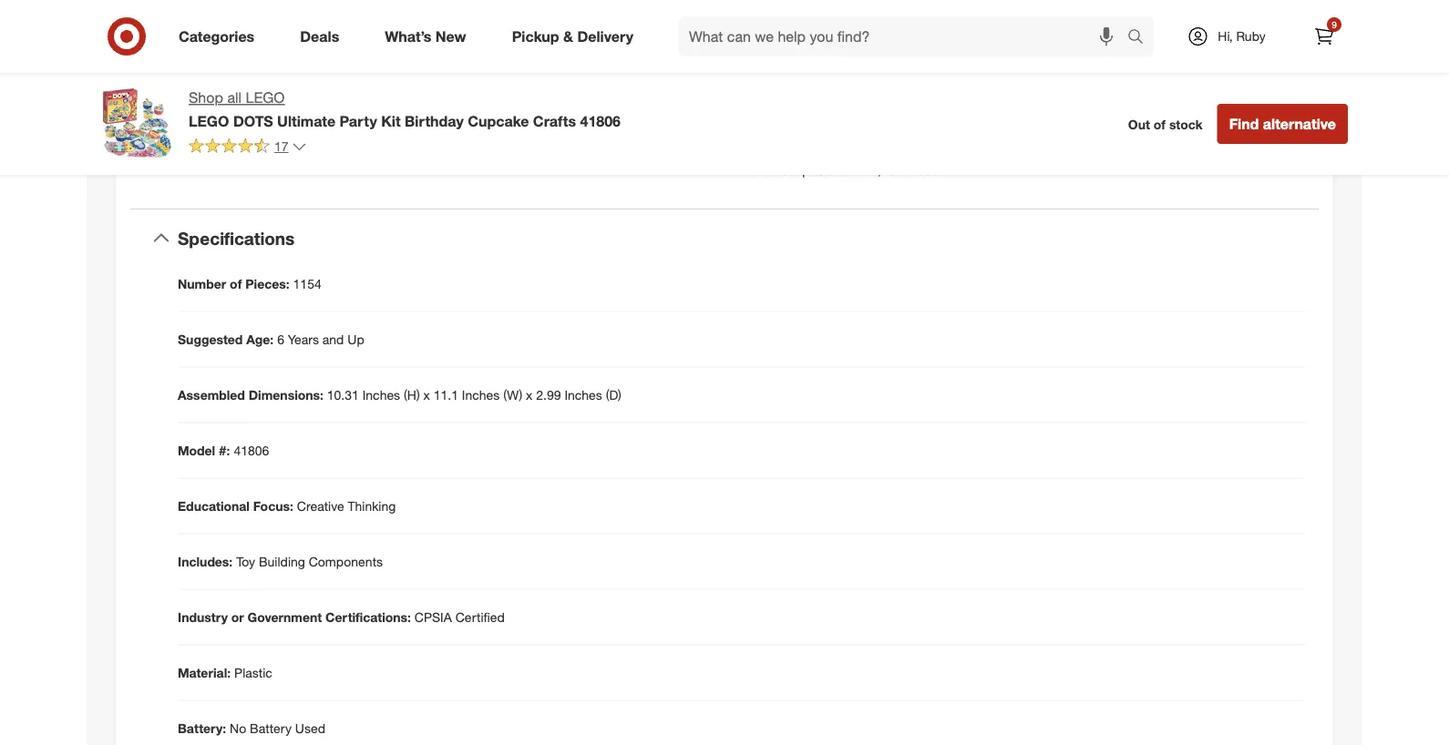 Task type: describe. For each thing, give the bounding box(es) containing it.
out of stock
[[1129, 116, 1203, 132]]

a right as
[[464, 107, 471, 123]]

(w)
[[504, 387, 523, 403]]

all
[[227, 89, 242, 107]]

creative
[[297, 499, 344, 514]]

makes
[[510, 133, 548, 149]]

shareable
[[557, 2, 613, 18]]

birthday
[[405, 112, 464, 130]]

lots
[[196, 20, 217, 36]]

party right fun
[[663, 133, 693, 149]]

craft
[[332, 133, 358, 149]]

2.99
[[536, 387, 561, 403]]

sheet
[[658, 2, 690, 18]]

as
[[447, 107, 460, 123]]

9
[[1333, 19, 1338, 30]]

lego inside this lego dots ultimate party kit offers a creative group activity for birthday party games with pieces that kids can take home as a party favor
[[223, 89, 258, 105]]

home
[[411, 107, 443, 123]]

shop
[[189, 89, 223, 107]]

includes
[[368, 2, 416, 18]]

a inside the birthday party games set includes loads of tiles, charms, a shareable sticker sheet and lots of easy to follow design inspiration for kids
[[547, 2, 554, 18]]

a up home
[[438, 89, 444, 105]]

and inside the birthday party games set includes loads of tiles, charms, a shareable sticker sheet and lots of easy to follow design inspiration for kids
[[693, 2, 715, 18]]

1154
[[293, 276, 322, 292]]

and left fun
[[616, 133, 638, 149]]

tiles,
[[468, 2, 494, 18]]

of left the pieces:
[[230, 276, 242, 292]]

of left tiles,
[[454, 2, 465, 18]]

focus:
[[253, 499, 294, 514]]

assembled
[[178, 387, 245, 403]]

great
[[562, 133, 591, 149]]

for right kit
[[378, 133, 393, 149]]

dots inside this lego dots ultimate party kit offers a creative group activity for birthday party games with pieces that kids can take home as a party favor
[[261, 89, 295, 105]]

lego inside 'this lego dots party craft kit for kids ages 6 and up makes a great gift and fun party games activity for kids birthdays or get-togethers'
[[223, 133, 258, 149]]

design
[[316, 20, 355, 36]]

the
[[196, 2, 218, 18]]

party inside the birthday party games set includes loads of tiles, charms, a shareable sticker sheet and lots of easy to follow design inspiration for kids
[[272, 2, 302, 18]]

stock
[[1170, 116, 1203, 132]]

or inside 'this lego dots party craft kit for kids ages 6 and up makes a great gift and fun party games activity for kids birthdays or get-togethers'
[[385, 151, 396, 167]]

ages
[[424, 133, 453, 149]]

has
[[563, 45, 584, 61]]

dots inside the shop all lego lego dots ultimate party kit birthday cupcake crafts 41806
[[233, 112, 273, 130]]

games inside the birthday party games set includes loads of tiles, charms, a shareable sticker sheet and lots of easy to follow design inspiration for kids
[[305, 2, 344, 18]]

for down pieces
[[282, 151, 297, 167]]

activity inside this lego dots ultimate party kit offers a creative group activity for birthday party games with pieces that kids can take home as a party favor
[[533, 89, 574, 105]]

industry or government certifications: cpsia certified
[[178, 610, 505, 626]]

and left 'up'
[[467, 133, 488, 149]]

group
[[496, 89, 530, 105]]

used
[[295, 721, 326, 737]]

this lego dots ultimate party kit offers a creative group activity for birthday party games with pieces that kids can take home as a party favor
[[196, 89, 677, 123]]

includes: toy building components
[[178, 554, 383, 570]]

and left up
[[323, 332, 344, 348]]

find alternative
[[1230, 115, 1337, 133]]

activity inside 'this lego dots party craft kit for kids ages 6 and up makes a great gift and fun party games activity for kids birthdays or get-togethers'
[[238, 151, 278, 167]]

togethers
[[423, 151, 478, 167]]

17 link
[[189, 138, 307, 159]]

party down creative
[[474, 107, 504, 123]]

suggested age: 6 years and up
[[178, 332, 364, 348]]

the birthday party games set includes loads of tiles, charms, a shareable sticker sheet and lots of easy to follow design inspiration for kids
[[196, 2, 715, 36]]

crafts
[[533, 112, 576, 130]]

years
[[288, 332, 319, 348]]

party up can
[[349, 89, 379, 105]]

cpsia
[[415, 610, 452, 626]]

toy
[[236, 554, 255, 570]]

battery
[[250, 721, 292, 737]]

(d)
[[606, 387, 622, 403]]

safe
[[485, 64, 509, 80]]

kit
[[361, 133, 375, 149]]

dots inside it's a lego dots party! each of the tasty-looking cupcake toys has a removable icing top and a hidden compartment inside to keep secrets safe
[[264, 45, 297, 61]]

deals
[[300, 27, 339, 45]]

kids up get-
[[397, 133, 420, 149]]

that
[[307, 107, 329, 123]]

6 inside 'this lego dots party craft kit for kids ages 6 and up makes a great gift and fun party games activity for kids birthdays or get-togethers'
[[456, 133, 463, 149]]

government
[[248, 610, 322, 626]]

number of pieces: 1154
[[178, 276, 322, 292]]

dots inside 'this lego dots party craft kit for kids ages 6 and up makes a great gift and fun party games activity for kids birthdays or get-togethers'
[[261, 133, 295, 149]]

tasty-
[[406, 45, 439, 61]]

search button
[[1120, 16, 1164, 60]]

0 horizontal spatial 6
[[277, 332, 284, 348]]

games inside this lego dots ultimate party kit offers a creative group activity for birthday party games with pieces that kids can take home as a party favor
[[196, 107, 235, 123]]

a left hidden
[[221, 64, 228, 80]]

out
[[1129, 116, 1151, 132]]

to inside it's a lego dots party! each of the tasty-looking cupcake toys has a removable icing top and a hidden compartment inside to keep secrets safe
[[393, 64, 404, 80]]

birthdays
[[328, 151, 381, 167]]

new
[[436, 27, 467, 45]]

includes:
[[178, 554, 233, 570]]

inside
[[356, 64, 389, 80]]

hi, ruby
[[1219, 28, 1266, 44]]

a right 'has'
[[587, 45, 594, 61]]

take
[[383, 107, 407, 123]]

categories link
[[163, 16, 277, 57]]

what's
[[385, 27, 432, 45]]

ultimate inside this lego dots ultimate party kit offers a creative group activity for birthday party games with pieces that kids can take home as a party favor
[[298, 89, 346, 105]]

toys
[[536, 45, 560, 61]]

it's
[[196, 45, 212, 61]]

battery:
[[178, 721, 226, 737]]

fun
[[641, 133, 659, 149]]

pickup & delivery
[[512, 27, 634, 45]]

looking
[[439, 45, 480, 61]]

number
[[178, 276, 226, 292]]

deals link
[[285, 16, 362, 57]]

easy
[[235, 20, 261, 36]]

party up fun
[[647, 89, 677, 105]]

kids inside this lego dots ultimate party kit offers a creative group activity for birthday party games with pieces that kids can take home as a party favor
[[332, 107, 355, 123]]

3 inches from the left
[[565, 387, 603, 403]]

it's a lego dots party! each of the tasty-looking cupcake toys has a removable icing top and a hidden compartment inside to keep secrets safe
[[196, 45, 710, 80]]

find alternative button
[[1218, 104, 1349, 144]]



Task type: vqa. For each thing, say whether or not it's contained in the screenshot.


Task type: locate. For each thing, give the bounding box(es) containing it.
1 vertical spatial kit
[[381, 112, 401, 130]]

0 horizontal spatial x
[[424, 387, 430, 403]]

1 horizontal spatial x
[[526, 387, 533, 403]]

1 horizontal spatial birthday
[[596, 89, 643, 105]]

for inside the birthday party games set includes loads of tiles, charms, a shareable sticker sheet and lots of easy to follow design inspiration for kids
[[421, 20, 436, 36]]

inches left (w)
[[462, 387, 500, 403]]

battery: no battery used
[[178, 721, 326, 737]]

ultimate
[[298, 89, 346, 105], [277, 112, 336, 130]]

or right the industry
[[231, 610, 244, 626]]

specifications
[[178, 228, 295, 249]]

0 vertical spatial ultimate
[[298, 89, 346, 105]]

0 vertical spatial birthday
[[221, 2, 268, 18]]

2 inches from the left
[[462, 387, 500, 403]]

games inside 'this lego dots party craft kit for kids ages 6 and up makes a great gift and fun party games activity for kids birthdays or get-togethers'
[[196, 151, 235, 167]]

kit inside the shop all lego lego dots ultimate party kit birthday cupcake crafts 41806
[[381, 112, 401, 130]]

activity
[[533, 89, 574, 105], [238, 151, 278, 167]]

kids down loads
[[439, 20, 463, 36]]

educational focus: creative thinking
[[178, 499, 396, 514]]

a right charms,
[[547, 2, 554, 18]]

hi,
[[1219, 28, 1233, 44]]

0 horizontal spatial birthday
[[221, 2, 268, 18]]

plastic
[[234, 665, 272, 681]]

10.31
[[327, 387, 359, 403]]

assembled dimensions: 10.31 inches (h) x 11.1 inches (w) x 2.99 inches (d)
[[178, 387, 622, 403]]

2 x from the left
[[526, 387, 533, 403]]

x
[[424, 387, 430, 403], [526, 387, 533, 403]]

loads
[[419, 2, 450, 18]]

building
[[259, 554, 305, 570]]

41806 inside the shop all lego lego dots ultimate party kit birthday cupcake crafts 41806
[[580, 112, 621, 130]]

can
[[359, 107, 380, 123]]

this left all
[[196, 89, 220, 105]]

0 vertical spatial kit
[[383, 89, 398, 105]]

1 horizontal spatial activity
[[533, 89, 574, 105]]

get-
[[400, 151, 423, 167]]

party up the follow
[[272, 2, 302, 18]]

for inside this lego dots ultimate party kit offers a creative group activity for birthday party games with pieces that kids can take home as a party favor
[[577, 89, 593, 105]]

kids inside the birthday party games set includes loads of tiles, charms, a shareable sticker sheet and lots of easy to follow design inspiration for kids
[[439, 20, 463, 36]]

up
[[492, 133, 507, 149]]

suggested
[[178, 332, 243, 348]]

of left the the
[[370, 45, 381, 61]]

charms,
[[498, 2, 543, 18]]

for
[[421, 20, 436, 36], [577, 89, 593, 105], [378, 133, 393, 149], [282, 151, 297, 167]]

1 horizontal spatial 41806
[[580, 112, 621, 130]]

1 vertical spatial birthday
[[596, 89, 643, 105]]

6
[[456, 133, 463, 149], [277, 332, 284, 348]]

hidden
[[232, 64, 271, 80]]

a right it's
[[216, 45, 222, 61]]

certified
[[456, 610, 505, 626]]

2 this from the top
[[196, 133, 220, 149]]

birthday down 'removable'
[[596, 89, 643, 105]]

0 vertical spatial games
[[305, 2, 344, 18]]

to right 'easy'
[[265, 20, 276, 36]]

0 vertical spatial to
[[265, 20, 276, 36]]

birthday inside this lego dots ultimate party kit offers a creative group activity for birthday party games with pieces that kids can take home as a party favor
[[596, 89, 643, 105]]

dots down pieces
[[261, 133, 295, 149]]

kit right can
[[381, 112, 401, 130]]

favor
[[507, 107, 536, 123]]

1 vertical spatial 41806
[[234, 443, 269, 459]]

1 inches from the left
[[363, 387, 400, 403]]

pieces
[[265, 107, 303, 123]]

cupcake
[[468, 112, 529, 130]]

specifications button
[[130, 210, 1320, 268]]

1 horizontal spatial 6
[[456, 133, 463, 149]]

for down loads
[[421, 20, 436, 36]]

thinking
[[348, 499, 396, 514]]

this inside 'this lego dots party craft kit for kids ages 6 and up makes a great gift and fun party games activity for kids birthdays or get-togethers'
[[196, 133, 220, 149]]

pickup & delivery link
[[497, 16, 657, 57]]

41806
[[580, 112, 621, 130], [234, 443, 269, 459]]

this for this lego dots party craft kit for kids ages 6 and up makes a great gift and fun party games activity for kids birthdays or get-togethers
[[196, 133, 220, 149]]

&
[[564, 27, 574, 45]]

0 horizontal spatial activity
[[238, 151, 278, 167]]

image of lego dots ultimate party kit birthday cupcake crafts 41806 image
[[101, 88, 174, 161]]

birthday
[[221, 2, 268, 18], [596, 89, 643, 105]]

0 vertical spatial or
[[385, 151, 396, 167]]

x right (h)
[[424, 387, 430, 403]]

x right (w)
[[526, 387, 533, 403]]

this for this lego dots ultimate party kit offers a creative group activity for birthday party games with pieces that kids can take home as a party favor
[[196, 89, 220, 105]]

ultimate up that
[[298, 89, 346, 105]]

creative
[[448, 89, 493, 105]]

educational
[[178, 499, 250, 514]]

and down it's
[[196, 64, 218, 80]]

0 horizontal spatial 41806
[[234, 443, 269, 459]]

a down crafts
[[551, 133, 558, 149]]

to down the the
[[393, 64, 404, 80]]

kit inside this lego dots ultimate party kit offers a creative group activity for birthday party games with pieces that kids can take home as a party favor
[[383, 89, 398, 105]]

birthday inside the birthday party games set includes loads of tiles, charms, a shareable sticker sheet and lots of easy to follow design inspiration for kids
[[221, 2, 268, 18]]

dots up pieces
[[261, 89, 295, 105]]

of right out
[[1154, 116, 1166, 132]]

of inside it's a lego dots party! each of the tasty-looking cupcake toys has a removable icing top and a hidden compartment inside to keep secrets safe
[[370, 45, 381, 61]]

no
[[230, 721, 246, 737]]

activity up crafts
[[533, 89, 574, 105]]

set
[[347, 2, 365, 18]]

1 vertical spatial this
[[196, 133, 220, 149]]

0 vertical spatial this
[[196, 89, 220, 105]]

2 vertical spatial games
[[196, 151, 235, 167]]

41806 up gift
[[580, 112, 621, 130]]

material:
[[178, 665, 231, 681]]

(h)
[[404, 387, 420, 403]]

and inside it's a lego dots party! each of the tasty-looking cupcake toys has a removable icing top and a hidden compartment inside to keep secrets safe
[[196, 64, 218, 80]]

kids right 17
[[301, 151, 324, 167]]

17
[[274, 138, 289, 154]]

birthday up 'easy'
[[221, 2, 268, 18]]

party down that
[[298, 133, 328, 149]]

inches left (h)
[[363, 387, 400, 403]]

model #: 41806
[[178, 443, 269, 459]]

ultimate up 17
[[277, 112, 336, 130]]

this inside this lego dots ultimate party kit offers a creative group activity for birthday party games with pieces that kids can take home as a party favor
[[196, 89, 220, 105]]

ultimate inside the shop all lego lego dots ultimate party kit birthday cupcake crafts 41806
[[277, 112, 336, 130]]

party!
[[301, 45, 334, 61]]

1 horizontal spatial to
[[393, 64, 404, 80]]

dots up 17 "link"
[[233, 112, 273, 130]]

0 horizontal spatial inches
[[363, 387, 400, 403]]

1 x from the left
[[424, 387, 430, 403]]

and right sheet
[[693, 2, 715, 18]]

shop all lego lego dots ultimate party kit birthday cupcake crafts 41806
[[189, 89, 621, 130]]

1 vertical spatial ultimate
[[277, 112, 336, 130]]

a
[[547, 2, 554, 18], [216, 45, 222, 61], [587, 45, 594, 61], [221, 64, 228, 80], [438, 89, 444, 105], [464, 107, 471, 123], [551, 133, 558, 149]]

1 this from the top
[[196, 89, 220, 105]]

this lego dots party craft kit for kids ages 6 and up makes a great gift and fun party games activity for kids birthdays or get-togethers
[[196, 133, 693, 167]]

each
[[338, 45, 366, 61]]

1 horizontal spatial or
[[385, 151, 396, 167]]

1 vertical spatial 6
[[277, 332, 284, 348]]

dots
[[264, 45, 297, 61], [261, 89, 295, 105], [233, 112, 273, 130], [261, 133, 295, 149]]

0 vertical spatial activity
[[533, 89, 574, 105]]

6 up togethers at the top of page
[[456, 133, 463, 149]]

0 vertical spatial 41806
[[580, 112, 621, 130]]

gift
[[594, 133, 613, 149]]

41806 right #:
[[234, 443, 269, 459]]

material: plastic
[[178, 665, 272, 681]]

categories
[[179, 27, 255, 45]]

2 horizontal spatial inches
[[565, 387, 603, 403]]

for up great
[[577, 89, 593, 105]]

dimensions:
[[249, 387, 324, 403]]

of
[[454, 2, 465, 18], [220, 20, 231, 36], [370, 45, 381, 61], [1154, 116, 1166, 132], [230, 276, 242, 292]]

What can we help you find? suggestions appear below search field
[[679, 16, 1133, 57]]

11.1
[[434, 387, 459, 403]]

dots down the follow
[[264, 45, 297, 61]]

to
[[265, 20, 276, 36], [393, 64, 404, 80]]

a inside 'this lego dots party craft kit for kids ages 6 and up makes a great gift and fun party games activity for kids birthdays or get-togethers'
[[551, 133, 558, 149]]

and
[[693, 2, 715, 18], [196, 64, 218, 80], [467, 133, 488, 149], [616, 133, 638, 149], [323, 332, 344, 348]]

this down shop
[[196, 133, 220, 149]]

0 horizontal spatial to
[[265, 20, 276, 36]]

pickup
[[512, 27, 560, 45]]

0 horizontal spatial or
[[231, 610, 244, 626]]

or left get-
[[385, 151, 396, 167]]

party
[[272, 2, 302, 18], [349, 89, 379, 105], [647, 89, 677, 105], [474, 107, 504, 123], [298, 133, 328, 149], [663, 133, 693, 149]]

of right lots
[[220, 20, 231, 36]]

0 vertical spatial 6
[[456, 133, 463, 149]]

to inside the birthday party games set includes loads of tiles, charms, a shareable sticker sheet and lots of easy to follow design inspiration for kids
[[265, 20, 276, 36]]

up
[[348, 332, 364, 348]]

age:
[[246, 332, 274, 348]]

6 right age:
[[277, 332, 284, 348]]

1 vertical spatial games
[[196, 107, 235, 123]]

kids up craft
[[332, 107, 355, 123]]

inches left (d) at the left of the page
[[565, 387, 603, 403]]

1 vertical spatial activity
[[238, 151, 278, 167]]

1 horizontal spatial inches
[[462, 387, 500, 403]]

certifications:
[[326, 610, 411, 626]]

kids
[[439, 20, 463, 36], [332, 107, 355, 123], [397, 133, 420, 149], [301, 151, 324, 167]]

activity down with
[[238, 151, 278, 167]]

icing
[[661, 45, 688, 61]]

the
[[384, 45, 403, 61]]

1 vertical spatial or
[[231, 610, 244, 626]]

kit up take
[[383, 89, 398, 105]]

lego inside it's a lego dots party! each of the tasty-looking cupcake toys has a removable icing top and a hidden compartment inside to keep secrets safe
[[226, 45, 260, 61]]

model
[[178, 443, 215, 459]]

secrets
[[439, 64, 481, 80]]

with
[[238, 107, 262, 123]]

1 vertical spatial to
[[393, 64, 404, 80]]

#:
[[219, 443, 230, 459]]

inspiration
[[358, 20, 417, 36]]



